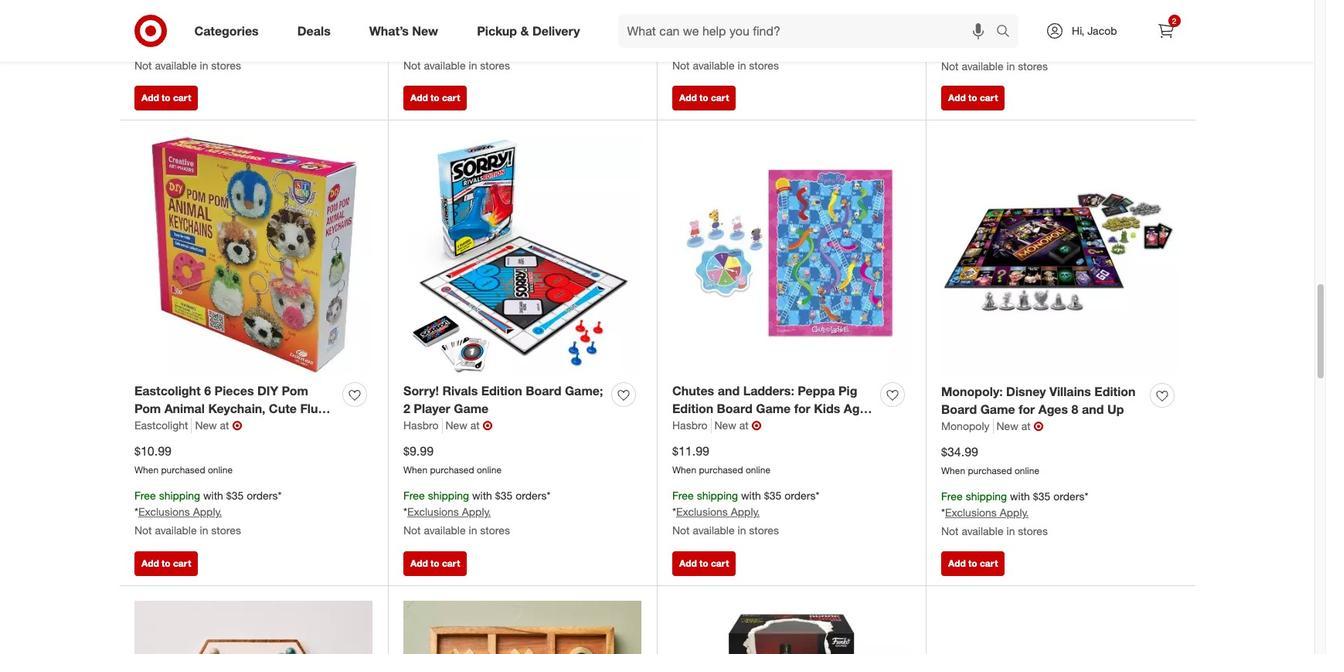 Task type: locate. For each thing, give the bounding box(es) containing it.
purchased down $34.99
[[968, 465, 1012, 477]]

0 horizontal spatial game
[[454, 401, 489, 417]]

chutes and ladders: peppa pig edition board game for kids ages 3 and up, for 2-4 players image
[[672, 136, 910, 374], [672, 136, 910, 374]]

edition up up at the right bottom of the page
[[1095, 384, 1136, 400]]

not available in stores
[[403, 58, 510, 72]]

$34.99 when purchased online
[[941, 444, 1040, 477]]

2 horizontal spatial board
[[941, 402, 977, 417]]

¬ down keychain,
[[232, 418, 242, 433]]

purchased for $10.99
[[161, 464, 205, 476]]

1 vertical spatial eastcolight
[[134, 419, 188, 432]]

$11.99
[[672, 443, 709, 459]]

new
[[412, 23, 438, 38], [195, 419, 217, 432], [446, 419, 467, 432], [715, 419, 736, 432], [997, 420, 1018, 433]]

0 horizontal spatial edition
[[481, 383, 522, 399]]

1 vertical spatial kids
[[243, 419, 269, 434]]

purchased down $10.99 on the left bottom
[[161, 464, 205, 476]]

add to cart button
[[134, 86, 198, 111], [403, 86, 467, 111], [672, 86, 736, 111], [941, 86, 1005, 111], [134, 552, 198, 576], [403, 552, 467, 576], [672, 552, 736, 576], [941, 552, 1005, 576]]

when down the '$9.99'
[[403, 464, 428, 476]]

in down what can we help you find? suggestions appear below search box
[[738, 58, 746, 72]]

funko five nights at freddy's funko scare-in-the-box game image
[[672, 602, 910, 655], [672, 602, 910, 655]]

game up monopoly new at ¬
[[981, 402, 1015, 417]]

free shipping with $35 orders*
[[403, 24, 551, 37]]

jacob
[[1088, 24, 1117, 37]]

sorry! rivals edition board game; 2 player game image
[[403, 136, 642, 374], [403, 136, 642, 374]]

edition inside 'monopoly: disney villains edition board game for ages 8 and up'
[[1095, 384, 1136, 400]]

new down player
[[446, 419, 467, 432]]

purchased for $34.99
[[968, 465, 1012, 477]]

1 horizontal spatial hasbro new at ¬
[[672, 418, 762, 433]]

purchased
[[161, 464, 205, 476], [430, 464, 474, 476], [699, 464, 743, 476], [968, 465, 1012, 477]]

eastcolight inside eastcolight 6 pieces diy pom pom animal keychain, cute fluffy keychain for girls kids
[[134, 383, 201, 399]]

1 hasbro link from the left
[[403, 418, 442, 433]]

hasbro new at ¬ for board
[[672, 418, 762, 433]]

0 horizontal spatial hasbro link
[[403, 418, 442, 433]]

2 eastcolight from the top
[[134, 419, 188, 432]]

pieces
[[215, 383, 254, 399]]

*
[[134, 40, 138, 53], [672, 40, 676, 53], [941, 41, 945, 54], [134, 506, 138, 519], [403, 506, 407, 519], [672, 506, 676, 519], [941, 507, 945, 520]]

eastcolight 6 pieces diy pom pom animal keychain, cute fluffy keychain for girls kids link
[[134, 383, 336, 434]]

board up monopoly
[[941, 402, 977, 417]]

for inside eastcolight 6 pieces diy pom pom animal keychain, cute fluffy keychain for girls kids
[[192, 419, 208, 434]]

hasbro down player
[[403, 419, 439, 432]]

2 hasbro from the left
[[672, 419, 708, 432]]

online down the girls
[[208, 464, 233, 476]]

2 hasbro link from the left
[[672, 418, 711, 433]]

new inside monopoly new at ¬
[[997, 420, 1018, 433]]

pom
[[282, 383, 308, 399], [134, 401, 161, 417]]

add
[[141, 92, 159, 104], [410, 92, 428, 104], [679, 92, 697, 104], [948, 92, 966, 104], [141, 558, 159, 569], [410, 558, 428, 569], [679, 558, 697, 569], [948, 558, 966, 569]]

for
[[794, 401, 811, 417], [1019, 402, 1035, 417], [192, 419, 208, 434], [731, 419, 748, 434]]

0 horizontal spatial hasbro
[[403, 419, 439, 432]]

monopoly link
[[941, 419, 994, 434]]

2 hasbro new at ¬ from the left
[[672, 418, 762, 433]]

at inside eastcolight new at ¬
[[220, 419, 229, 432]]

eastcolight up 'animal'
[[134, 383, 201, 399]]

kids down 'peppa'
[[814, 401, 840, 417]]

cute
[[269, 401, 297, 417]]

¬ for player
[[483, 418, 493, 433]]

and right 8
[[1082, 402, 1104, 417]]

game down ladders:
[[756, 401, 791, 417]]

in down categories
[[200, 58, 208, 72]]

cart
[[173, 92, 191, 104], [442, 92, 460, 104], [711, 92, 729, 104], [980, 92, 998, 104], [173, 558, 191, 569], [442, 558, 460, 569], [711, 558, 729, 569], [980, 558, 998, 569]]

game for edition
[[454, 401, 489, 417]]

new left 2-
[[715, 419, 736, 432]]

add to cart
[[141, 92, 191, 104], [410, 92, 460, 104], [679, 92, 729, 104], [948, 92, 998, 104], [141, 558, 191, 569], [410, 558, 460, 569], [679, 558, 729, 569], [948, 558, 998, 569]]

for down 'animal'
[[192, 419, 208, 434]]

new for sorry! rivals edition board game; 2 player game
[[446, 419, 467, 432]]

0 horizontal spatial board
[[526, 383, 562, 399]]

eastcolight new at ¬
[[134, 418, 242, 433]]

0 vertical spatial kids
[[814, 401, 840, 417]]

monopoly: disney villains edition board game for ages 8 and up
[[941, 384, 1136, 417]]

online for $34.99
[[1015, 465, 1040, 477]]

hasbro new at ¬ for player
[[403, 418, 493, 433]]

eastcolight 6 pieces diy pom pom animal keychain, cute fluffy keychain for girls kids image
[[134, 136, 373, 374]]

online inside $10.99 when purchased online
[[208, 464, 233, 476]]

sorry! rivals edition board game; 2 player game
[[403, 383, 603, 417]]

pom up keychain
[[134, 401, 161, 417]]

online inside $9.99 when purchased online
[[477, 464, 502, 476]]

1 horizontal spatial and
[[718, 383, 740, 399]]

0 horizontal spatial kids
[[243, 419, 269, 434]]

2 horizontal spatial game
[[981, 402, 1015, 417]]

to
[[162, 92, 171, 104], [431, 92, 439, 104], [700, 92, 708, 104], [969, 92, 977, 104], [162, 558, 171, 569], [431, 558, 439, 569], [700, 558, 708, 569], [969, 558, 977, 569]]

purchased inside $10.99 when purchased online
[[161, 464, 205, 476]]

$10.99
[[134, 443, 172, 459]]

and right 3
[[683, 419, 705, 434]]

pom up cute
[[282, 383, 308, 399]]

hasbro for edition
[[672, 419, 708, 432]]

search
[[989, 24, 1026, 40]]

hasbro new at ¬ up $11.99 when purchased online
[[672, 418, 762, 433]]

0 horizontal spatial hasbro new at ¬
[[403, 418, 493, 433]]

when down $11.99
[[672, 464, 697, 476]]

purchased inside $9.99 when purchased online
[[430, 464, 474, 476]]

hasbro link down player
[[403, 418, 442, 433]]

eastcolight for eastcolight 6 pieces diy pom pom animal keychain, cute fluffy keychain for girls kids
[[134, 383, 201, 399]]

when inside $9.99 when purchased online
[[403, 464, 428, 476]]

not
[[134, 58, 152, 72], [403, 58, 421, 72], [672, 58, 690, 72], [941, 59, 959, 72], [134, 524, 152, 537], [403, 524, 421, 537], [672, 524, 690, 537], [941, 525, 959, 538]]

¬ left 4
[[752, 418, 762, 433]]

1 horizontal spatial edition
[[672, 401, 713, 417]]

categories link
[[181, 14, 278, 48]]

hasbro link
[[403, 418, 442, 433], [672, 418, 711, 433]]

1 hasbro new at ¬ from the left
[[403, 418, 493, 433]]

2 horizontal spatial and
[[1082, 402, 1104, 417]]

¬ for animal
[[232, 418, 242, 433]]

1 horizontal spatial hasbro
[[672, 419, 708, 432]]

free shipping with $35 orders* * exclusions apply. not available in stores
[[134, 24, 282, 72], [672, 24, 820, 72], [941, 25, 1089, 72], [134, 490, 282, 537], [403, 490, 551, 537], [672, 490, 820, 537], [941, 490, 1089, 538]]

2 down sorry! at the bottom left of the page
[[403, 401, 410, 417]]

new right what's on the top left of the page
[[412, 23, 438, 38]]

at left 2-
[[739, 419, 749, 432]]

with
[[203, 24, 223, 37], [472, 24, 492, 37], [741, 24, 761, 37], [1010, 25, 1030, 38], [203, 490, 223, 503], [472, 490, 492, 503], [741, 490, 761, 503], [1010, 490, 1030, 504]]

chutes and ladders: peppa pig edition board game for kids ages 3 and up, for 2-4 players link
[[672, 383, 874, 434]]

at down 'monopoly: disney villains edition board game for ages 8 and up' at the right of the page
[[1021, 420, 1031, 433]]

delivery
[[532, 23, 580, 38]]

stores
[[211, 58, 241, 72], [480, 58, 510, 72], [749, 58, 779, 72], [1018, 59, 1048, 72], [211, 524, 241, 537], [480, 524, 510, 537], [749, 524, 779, 537], [1018, 525, 1048, 538]]

edition right rivals
[[481, 383, 522, 399]]

board up up,
[[717, 401, 753, 417]]

2
[[1172, 16, 1177, 26], [403, 401, 410, 417]]

eastcolight up $10.99 on the left bottom
[[134, 419, 188, 432]]

1 vertical spatial 2
[[403, 401, 410, 417]]

when for $11.99
[[672, 464, 697, 476]]

new inside eastcolight new at ¬
[[195, 419, 217, 432]]

hasbro new at ¬ down player
[[403, 418, 493, 433]]

in down search button
[[1007, 59, 1015, 72]]

diy
[[257, 383, 278, 399]]

1 horizontal spatial kids
[[814, 401, 840, 417]]

pickup
[[477, 23, 517, 38]]

hasbro
[[403, 419, 439, 432], [672, 419, 708, 432]]

eastcolight
[[134, 383, 201, 399], [134, 419, 188, 432]]

when inside $34.99 when purchased online
[[941, 465, 965, 477]]

hasbro new at ¬
[[403, 418, 493, 433], [672, 418, 762, 433]]

new for eastcolight 6 pieces diy pom pom animal keychain, cute fluffy keychain for girls kids
[[195, 419, 217, 432]]

online inside $34.99 when purchased online
[[1015, 465, 1040, 477]]

pickup & delivery link
[[464, 14, 599, 48]]

2 right jacob
[[1172, 16, 1177, 26]]

1 horizontal spatial hasbro link
[[672, 418, 711, 433]]

for down disney
[[1019, 402, 1035, 417]]

edition inside sorry! rivals edition board game; 2 player game
[[481, 383, 522, 399]]

game inside 'monopoly: disney villains edition board game for ages 8 and up'
[[981, 402, 1015, 417]]

when down $10.99 on the left bottom
[[134, 464, 159, 476]]

and right 'chutes'
[[718, 383, 740, 399]]

2 horizontal spatial edition
[[1095, 384, 1136, 400]]

0 vertical spatial 2
[[1172, 16, 1177, 26]]

kids inside chutes and ladders: peppa pig edition board game for kids ages 3 and up, for 2-4 players
[[814, 401, 840, 417]]

edition inside chutes and ladders: peppa pig edition board game for kids ages 3 and up, for 2-4 players
[[672, 401, 713, 417]]

apply.
[[193, 40, 222, 53], [731, 40, 760, 53], [1000, 41, 1029, 54], [193, 506, 222, 519], [462, 506, 491, 519], [731, 506, 760, 519], [1000, 507, 1029, 520]]

hi,
[[1072, 24, 1085, 37]]

and
[[718, 383, 740, 399], [1082, 402, 1104, 417], [683, 419, 705, 434]]

game inside chutes and ladders: peppa pig edition board game for kids ages 3 and up, for 2-4 players
[[756, 401, 791, 417]]

game inside sorry! rivals edition board game; 2 player game
[[454, 401, 489, 417]]

deals
[[297, 23, 331, 38]]

1 hasbro from the left
[[403, 419, 439, 432]]

free
[[134, 24, 156, 37], [403, 24, 425, 37], [672, 24, 694, 37], [941, 25, 963, 38], [134, 490, 156, 503], [403, 490, 425, 503], [672, 490, 694, 503], [941, 490, 963, 504]]

new down 'animal'
[[195, 419, 217, 432]]

brass and wood tic-tac-toe game - 10pc - hearth & hand™ with magnolia image
[[403, 602, 642, 655], [403, 602, 642, 655]]

1 vertical spatial and
[[1082, 402, 1104, 417]]

game
[[454, 401, 489, 417], [756, 401, 791, 417], [981, 402, 1015, 417]]

kids down keychain,
[[243, 419, 269, 434]]

¬
[[232, 418, 242, 433], [483, 418, 493, 433], [752, 418, 762, 433], [1034, 419, 1044, 434]]

game for ladders:
[[756, 401, 791, 417]]

hasbro link up $11.99
[[672, 418, 711, 433]]

online down sorry! rivals edition board game; 2 player game link
[[477, 464, 502, 476]]

exclusions
[[138, 40, 190, 53], [676, 40, 728, 53], [945, 41, 997, 54], [138, 506, 190, 519], [407, 506, 459, 519], [676, 506, 728, 519], [945, 507, 997, 520]]

at for for
[[1021, 420, 1031, 433]]

when inside $10.99 when purchased online
[[134, 464, 159, 476]]

board left the game;
[[526, 383, 562, 399]]

What can we help you find? suggestions appear below search field
[[618, 14, 1000, 48]]

at down rivals
[[470, 419, 480, 432]]

at down keychain,
[[220, 419, 229, 432]]

0 horizontal spatial 2
[[403, 401, 410, 417]]

new up $34.99 when purchased online
[[997, 420, 1018, 433]]

2 inside sorry! rivals edition board game; 2 player game
[[403, 401, 410, 417]]

online
[[208, 464, 233, 476], [477, 464, 502, 476], [746, 464, 771, 476], [1015, 465, 1040, 477]]

1 vertical spatial pom
[[134, 401, 161, 417]]

disney
[[1006, 384, 1046, 400]]

edition
[[481, 383, 522, 399], [1095, 384, 1136, 400], [672, 401, 713, 417]]

eastcolight for eastcolight new at ¬
[[134, 419, 188, 432]]

0 vertical spatial eastcolight
[[134, 383, 201, 399]]

board inside chutes and ladders: peppa pig edition board game for kids ages 3 and up, for 2-4 players
[[717, 401, 753, 417]]

for up players
[[794, 401, 811, 417]]

hasbro up $11.99
[[672, 419, 708, 432]]

1 eastcolight from the top
[[134, 383, 201, 399]]

in
[[200, 58, 208, 72], [469, 58, 477, 72], [738, 58, 746, 72], [1007, 59, 1015, 72], [200, 524, 208, 537], [469, 524, 477, 537], [738, 524, 746, 537], [1007, 525, 1015, 538]]

monopoly: disney villains edition board game for ages 8 and up image
[[941, 136, 1180, 375], [941, 136, 1180, 375]]

ages
[[844, 401, 874, 417], [1039, 402, 1068, 417]]

kids inside eastcolight 6 pieces diy pom pom animal keychain, cute fluffy keychain for girls kids
[[243, 419, 269, 434]]

at for board
[[739, 419, 749, 432]]

in down $10.99 when purchased online
[[200, 524, 208, 537]]

sorry!
[[403, 383, 439, 399]]

shipping
[[159, 24, 200, 37], [428, 24, 469, 37], [697, 24, 738, 37], [966, 25, 1007, 38], [159, 490, 200, 503], [428, 490, 469, 503], [697, 490, 738, 503], [966, 490, 1007, 504]]

exclusions apply. button
[[138, 39, 222, 55], [676, 39, 760, 55], [945, 40, 1029, 55], [138, 505, 222, 520], [407, 505, 491, 520], [676, 505, 760, 520], [945, 506, 1029, 521]]

purchased for $11.99
[[699, 464, 743, 476]]

ages down pig
[[844, 401, 874, 417]]

0 horizontal spatial ages
[[844, 401, 874, 417]]

at inside monopoly new at ¬
[[1021, 420, 1031, 433]]

available
[[155, 58, 197, 72], [424, 58, 466, 72], [693, 58, 735, 72], [962, 59, 1004, 72], [155, 524, 197, 537], [424, 524, 466, 537], [693, 524, 735, 537], [962, 525, 1004, 538]]

0 horizontal spatial and
[[683, 419, 705, 434]]

purchased inside $34.99 when purchased online
[[968, 465, 1012, 477]]

¬ down sorry! rivals edition board game; 2 player game
[[483, 418, 493, 433]]

ages left 8
[[1039, 402, 1068, 417]]

online down 2-
[[746, 464, 771, 476]]

0 horizontal spatial pom
[[134, 401, 161, 417]]

pickup & delivery
[[477, 23, 580, 38]]

online inside $11.99 when purchased online
[[746, 464, 771, 476]]

kids
[[814, 401, 840, 417], [243, 419, 269, 434]]

for left 2-
[[731, 419, 748, 434]]

chutes
[[672, 383, 714, 399]]

game down rivals
[[454, 401, 489, 417]]

2 vertical spatial and
[[683, 419, 705, 434]]

hasbro link for 2
[[403, 418, 442, 433]]

purchased down the '$9.99'
[[430, 464, 474, 476]]

new for monopoly: disney villains edition board game for ages 8 and up
[[997, 420, 1018, 433]]

when
[[134, 464, 159, 476], [403, 464, 428, 476], [672, 464, 697, 476], [941, 465, 965, 477]]

at
[[220, 419, 229, 432], [470, 419, 480, 432], [739, 419, 749, 432], [1021, 420, 1031, 433]]

1 horizontal spatial game
[[756, 401, 791, 417]]

when inside $11.99 when purchased online
[[672, 464, 697, 476]]

online for $11.99
[[746, 464, 771, 476]]

purchased inside $11.99 when purchased online
[[699, 464, 743, 476]]

online for $10.99
[[208, 464, 233, 476]]

¬ down 'monopoly: disney villains edition board game for ages 8 and up' at the right of the page
[[1034, 419, 1044, 434]]

0 vertical spatial pom
[[282, 383, 308, 399]]

at for player
[[470, 419, 480, 432]]

when down $34.99
[[941, 465, 965, 477]]

1 horizontal spatial ages
[[1039, 402, 1068, 417]]

online down monopoly new at ¬
[[1015, 465, 1040, 477]]

edition down 'chutes'
[[672, 401, 713, 417]]

pig
[[839, 383, 858, 399]]

eastcolight inside eastcolight new at ¬
[[134, 419, 188, 432]]

purchased down $11.99
[[699, 464, 743, 476]]

star checkers game - 61pc - hearth & hand™ with magnolia image
[[134, 602, 373, 655], [134, 602, 373, 655]]

$10.99 when purchased online
[[134, 443, 233, 476]]

1 horizontal spatial board
[[717, 401, 753, 417]]

$34.99
[[941, 444, 978, 460]]

board
[[526, 383, 562, 399], [717, 401, 753, 417], [941, 402, 977, 417]]



Task type: vqa. For each thing, say whether or not it's contained in the screenshot.
stock
no



Task type: describe. For each thing, give the bounding box(es) containing it.
board inside 'monopoly: disney villains edition board game for ages 8 and up'
[[941, 402, 977, 417]]

1 horizontal spatial 2
[[1172, 16, 1177, 26]]

eastcolight 6 pieces diy pom pom animal keychain, cute fluffy keychain for girls kids
[[134, 383, 333, 434]]

search button
[[989, 14, 1026, 51]]

online for $9.99
[[477, 464, 502, 476]]

eastcolight link
[[134, 418, 192, 433]]

hi, jacob
[[1072, 24, 1117, 37]]

$9.99 when purchased online
[[403, 443, 502, 476]]

hasbro link for edition
[[672, 418, 711, 433]]

sorry! rivals edition board game; 2 player game link
[[403, 383, 605, 418]]

$11.99 when purchased online
[[672, 443, 771, 476]]

game;
[[565, 383, 603, 399]]

for inside 'monopoly: disney villains edition board game for ages 8 and up'
[[1019, 402, 1035, 417]]

monopoly: disney villains edition board game for ages 8 and up link
[[941, 383, 1144, 419]]

keychain
[[134, 419, 188, 434]]

0 vertical spatial and
[[718, 383, 740, 399]]

monopoly new at ¬
[[941, 419, 1044, 434]]

when for $34.99
[[941, 465, 965, 477]]

1 horizontal spatial pom
[[282, 383, 308, 399]]

new inside 'link'
[[412, 23, 438, 38]]

4
[[763, 419, 770, 434]]

categories
[[194, 23, 259, 38]]

ages inside chutes and ladders: peppa pig edition board game for kids ages 3 and up, for 2-4 players
[[844, 401, 874, 417]]

deals link
[[284, 14, 350, 48]]

peppa
[[798, 383, 835, 399]]

what's new
[[369, 23, 438, 38]]

2-
[[751, 419, 763, 434]]

in down $34.99 when purchased online
[[1007, 525, 1015, 538]]

when for $10.99
[[134, 464, 159, 476]]

players
[[773, 419, 817, 434]]

up,
[[708, 419, 728, 434]]

up
[[1108, 402, 1124, 417]]

2 link
[[1149, 14, 1183, 48]]

new for chutes and ladders: peppa pig edition board game for kids ages 3 and up, for 2-4 players
[[715, 419, 736, 432]]

ages inside 'monopoly: disney villains edition board game for ages 8 and up'
[[1039, 402, 1068, 417]]

chutes and ladders: peppa pig edition board game for kids ages 3 and up, for 2-4 players
[[672, 383, 874, 434]]

8
[[1072, 402, 1079, 417]]

keychain,
[[208, 401, 265, 417]]

in down free shipping with $35 orders*
[[469, 58, 477, 72]]

in down $11.99 when purchased online
[[738, 524, 746, 537]]

animal
[[164, 401, 205, 417]]

monopoly:
[[941, 384, 1003, 400]]

&
[[521, 23, 529, 38]]

and inside 'monopoly: disney villains edition board game for ages 8 and up'
[[1082, 402, 1104, 417]]

fluffy
[[300, 401, 333, 417]]

hasbro for 2
[[403, 419, 439, 432]]

6
[[204, 383, 211, 399]]

player
[[414, 401, 450, 417]]

board inside sorry! rivals edition board game; 2 player game
[[526, 383, 562, 399]]

3
[[672, 419, 679, 434]]

¬ for for
[[1034, 419, 1044, 434]]

when for $9.99
[[403, 464, 428, 476]]

villains
[[1050, 384, 1091, 400]]

purchased for $9.99
[[430, 464, 474, 476]]

what's
[[369, 23, 409, 38]]

in down $9.99 when purchased online on the left of the page
[[469, 524, 477, 537]]

what's new link
[[356, 14, 458, 48]]

rivals
[[442, 383, 478, 399]]

¬ for board
[[752, 418, 762, 433]]

at for animal
[[220, 419, 229, 432]]

monopoly
[[941, 420, 990, 433]]

girls
[[212, 419, 239, 434]]

$9.99
[[403, 443, 434, 459]]

ladders:
[[743, 383, 794, 399]]



